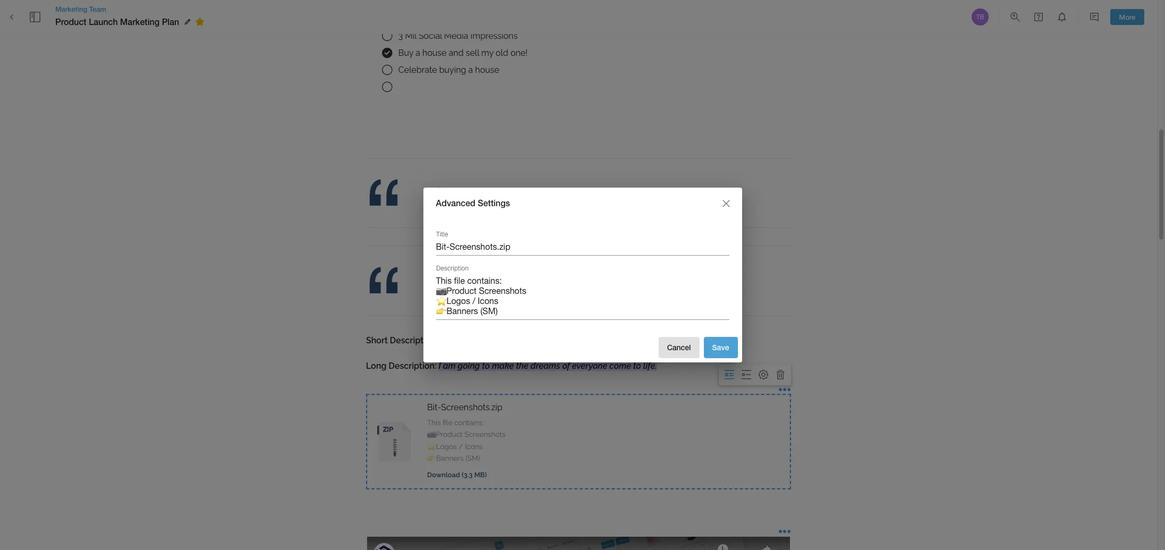 Task type: vqa. For each thing, say whether or not it's contained in the screenshot.
Media
yes



Task type: locate. For each thing, give the bounding box(es) containing it.
the
[[510, 273, 529, 288], [516, 361, 529, 371]]

long
[[366, 361, 387, 371]]

1 horizontal spatial a
[[469, 65, 473, 75]]

house down social
[[423, 48, 447, 58]]

/
[[503, 185, 511, 201], [459, 442, 463, 451]]

save
[[713, 343, 730, 352]]

0 vertical spatial come
[[504, 335, 527, 345]]

0 horizontal spatial /
[[459, 442, 463, 451]]

come
[[504, 335, 527, 345], [610, 361, 631, 371]]

to
[[634, 273, 646, 288], [482, 361, 490, 371], [634, 361, 641, 371]]

1 vertical spatial /
[[459, 442, 463, 451]]

long description: i am going to make the dreams of everyone come to life.
[[366, 361, 657, 371]]

bit-screenshots.zip
[[427, 402, 503, 413]]

come left life.
[[610, 361, 631, 371]]

one
[[430, 273, 454, 288]]

title
[[436, 230, 448, 238]]

marketing down marketing team link
[[120, 16, 160, 27]]

dreams
[[471, 335, 502, 345], [531, 361, 561, 371]]

to left life.
[[634, 361, 641, 371]]

0 vertical spatial description:
[[390, 335, 438, 345]]

download (3.3 mb)
[[427, 471, 487, 479]]

life.
[[644, 361, 657, 371]]

0 horizontal spatial dreams
[[471, 335, 502, 345]]

0 vertical spatial /
[[503, 185, 511, 201]]

3
[[399, 31, 403, 41]]

one!
[[511, 48, 528, 58]]

1 vertical spatial come
[[610, 361, 631, 371]]

icons
[[465, 442, 483, 451]]

a right "buy"
[[416, 48, 421, 58]]

⭐️logos
[[427, 442, 457, 451]]

house
[[423, 48, 447, 58], [475, 65, 500, 75]]

0 horizontal spatial a
[[416, 48, 421, 58]]

3 mil social media impressions
[[399, 31, 518, 41]]

0 horizontal spatial come
[[504, 335, 527, 345]]

bit-
[[427, 402, 441, 413]]

the right make
[[516, 361, 529, 371]]

1 vertical spatial house
[[475, 65, 500, 75]]

0 vertical spatial a
[[416, 48, 421, 58]]

launch
[[89, 16, 118, 27]]

this file contains: 📷product screenshots ⭐️logos / icons 👉banners (sm)
[[427, 418, 506, 463]]

social
[[419, 31, 442, 41]]

1 horizontal spatial house
[[475, 65, 500, 75]]

i
[[439, 361, 441, 371]]

true!
[[529, 335, 548, 345]]

0 horizontal spatial marketing
[[55, 5, 87, 13]]

download (3.3 mb) link
[[427, 471, 487, 479]]

1 horizontal spatial marketing
[[120, 16, 160, 27]]

more
[[1120, 13, 1136, 21]]

1 vertical spatial description:
[[389, 361, 437, 371]]

be.
[[649, 273, 666, 288]]

/ left message
[[503, 185, 511, 201]]

branding
[[446, 185, 500, 201]]

description: for short
[[390, 335, 438, 345]]

buy a house and sell my old one!
[[399, 48, 528, 58]]

buying
[[439, 65, 466, 75]]

screenshots.zip
[[441, 402, 503, 413]]

person
[[532, 273, 572, 288]]

short
[[366, 335, 388, 345]]

1 vertical spatial the
[[516, 361, 529, 371]]

dreams up make
[[471, 335, 502, 345]]

file
[[443, 418, 453, 427]]

advanced settings dialog
[[423, 188, 742, 363]]

come left true!
[[504, 335, 527, 345]]

media
[[444, 31, 469, 41]]

/ left icons
[[459, 442, 463, 451]]

sell
[[466, 48, 480, 58]]

description:
[[390, 335, 438, 345], [389, 361, 437, 371]]

a down sell
[[469, 65, 473, 75]]

more button
[[1111, 9, 1145, 25]]

0 horizontal spatial house
[[423, 48, 447, 58]]

dreams left of
[[531, 361, 561, 371]]

the right be
[[510, 273, 529, 288]]

description
[[436, 264, 469, 272]]

marketing
[[55, 5, 87, 13], [120, 16, 160, 27]]

📷product
[[427, 430, 463, 439]]

description: right short
[[390, 335, 438, 345]]

a
[[416, 48, 421, 58], [469, 65, 473, 75]]

marketing up product
[[55, 5, 87, 13]]

mb)
[[475, 471, 487, 479]]

1 vertical spatial dreams
[[531, 361, 561, 371]]

to left 'be.'
[[634, 273, 646, 288]]

0 vertical spatial the
[[510, 273, 529, 288]]

0 vertical spatial dreams
[[471, 335, 502, 345]]

description: left i
[[389, 361, 437, 371]]

buy
[[399, 48, 414, 58]]

house down my
[[475, 65, 500, 75]]

1 horizontal spatial dreams
[[531, 361, 561, 371]]

0 vertical spatial house
[[423, 48, 447, 58]]

to left make
[[482, 361, 490, 371]]



Task type: describe. For each thing, give the bounding box(es) containing it.
going
[[458, 361, 480, 371]]

product launch marketing plan
[[55, 16, 179, 27]]

liner:
[[457, 273, 489, 288]]

celebrate buying a house
[[399, 65, 500, 75]]

1 horizontal spatial /
[[503, 185, 511, 201]]

team
[[89, 5, 106, 13]]

my
[[482, 48, 494, 58]]

this
[[427, 418, 441, 427]]

cancel button
[[659, 337, 700, 358]]

of
[[563, 361, 570, 371]]

cancel
[[668, 343, 691, 352]]

am
[[443, 361, 456, 371]]

👉banners
[[427, 454, 464, 463]]

remove favorite image
[[194, 15, 206, 28]]

download
[[427, 471, 460, 479]]

advanced settings
[[436, 198, 510, 208]]

1 horizontal spatial come
[[610, 361, 631, 371]]

marketing team
[[55, 5, 106, 13]]

tb button
[[971, 7, 991, 27]]

one liner: be the person you strive to be.
[[430, 273, 666, 288]]

/ inside this file contains: 📷product screenshots ⭐️logos / icons 👉banners (sm)
[[459, 442, 463, 451]]

celebrate
[[399, 65, 437, 75]]

strive
[[599, 273, 631, 288]]

short description: making dreams come true!
[[366, 335, 548, 345]]

mil
[[405, 31, 417, 41]]

impressions
[[471, 31, 518, 41]]

plan
[[162, 16, 179, 27]]

message
[[514, 185, 567, 201]]

make
[[492, 361, 514, 371]]

description: for long
[[389, 361, 437, 371]]

👋
[[430, 185, 443, 201]]

marketing team link
[[55, 4, 208, 14]]

old
[[496, 48, 509, 58]]

0 vertical spatial marketing
[[55, 5, 87, 13]]

screenshots
[[465, 430, 506, 439]]

and
[[449, 48, 464, 58]]

(sm)
[[466, 454, 480, 463]]

tb
[[977, 13, 985, 21]]

you
[[575, 273, 596, 288]]

👋 branding / message
[[430, 185, 567, 201]]

be
[[492, 273, 507, 288]]

1 vertical spatial marketing
[[120, 16, 160, 27]]

settings
[[478, 198, 510, 208]]

everyone
[[572, 361, 608, 371]]

Enter Title Here text field
[[436, 239, 730, 256]]

save button
[[704, 337, 738, 358]]

product
[[55, 16, 86, 27]]

advanced
[[436, 198, 476, 208]]

contains:
[[455, 418, 484, 427]]

Enter Description Here text field
[[436, 276, 730, 316]]

1 vertical spatial a
[[469, 65, 473, 75]]

(3.3
[[462, 471, 473, 479]]

making
[[440, 335, 469, 345]]



